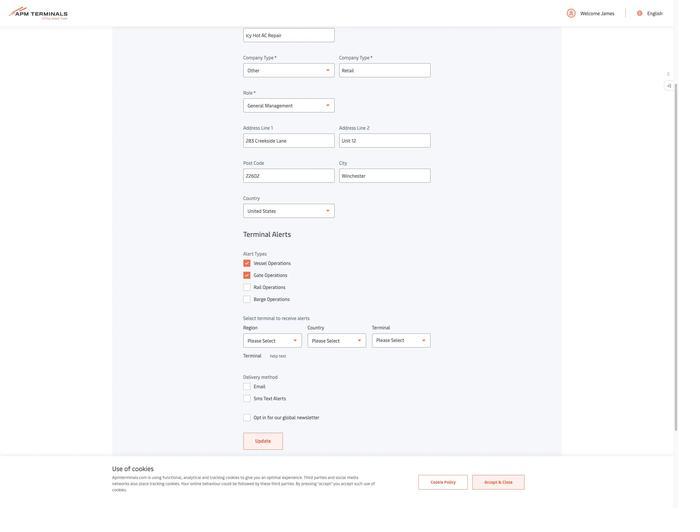 Task type: locate. For each thing, give the bounding box(es) containing it.
1 horizontal spatial *
[[275, 54, 277, 61]]

line
[[262, 124, 270, 131], [358, 124, 366, 131]]

line left 1
[[262, 124, 270, 131]]

third
[[272, 481, 281, 487]]

also
[[130, 481, 138, 487]]

0 horizontal spatial line
[[262, 124, 270, 131]]

company
[[244, 19, 263, 25], [244, 54, 263, 61], [340, 54, 359, 61]]

use of cookies apmterminals.com is using functional, analytical and tracking cookies to give you an optimal experience. third parties and social media networks also place tracking cookies. your online behaviour could be followed by these third parties. by pressing "accept" you accept such use of cookies.
[[112, 464, 375, 493]]

0 horizontal spatial cookies.
[[112, 487, 127, 493]]

1 vertical spatial cookies.
[[112, 487, 127, 493]]

1 horizontal spatial select
[[392, 337, 405, 343]]

1 horizontal spatial type
[[360, 54, 370, 61]]

gate operations
[[254, 272, 288, 278]]

apmterminals.com
[[112, 475, 147, 480]]

0 horizontal spatial to
[[241, 475, 245, 480]]

terminal up please
[[372, 324, 391, 331]]

cookie policy link
[[419, 475, 468, 490]]

line left '2'
[[358, 124, 366, 131]]

0 vertical spatial cookies.
[[166, 481, 180, 487]]

to left receive
[[276, 315, 281, 321]]

0 vertical spatial tracking
[[210, 475, 225, 480]]

Address Line 2 text field
[[340, 134, 431, 148]]

1 horizontal spatial and
[[328, 475, 335, 480]]

you up by
[[254, 475, 261, 480]]

operations for barge operations
[[267, 296, 290, 302]]

1 company type * from the left
[[244, 54, 277, 61]]

0 vertical spatial cookies
[[132, 464, 154, 473]]

1 line from the left
[[262, 124, 270, 131]]

optimal
[[267, 475, 281, 480]]

1 vertical spatial you
[[334, 481, 340, 487]]

tracking
[[210, 475, 225, 480], [150, 481, 165, 487]]

2 type from the left
[[360, 54, 370, 61]]

to left 'give'
[[241, 475, 245, 480]]

* up company type * 'text field'
[[371, 54, 373, 61]]

welcome james button
[[568, 0, 615, 26]]

0 horizontal spatial address
[[244, 124, 260, 131]]

0 horizontal spatial of
[[124, 464, 131, 473]]

our
[[275, 414, 282, 421]]

be
[[233, 481, 237, 487]]

cookies. down functional,
[[166, 481, 180, 487]]

parties
[[314, 475, 327, 480]]

* down company text field
[[275, 54, 277, 61]]

networks
[[112, 481, 129, 487]]

vessel
[[254, 260, 267, 266]]

and up the behaviour
[[202, 475, 209, 480]]

help
[[270, 353, 278, 359]]

email
[[254, 383, 266, 390]]

address line 1
[[244, 124, 273, 131]]

*
[[275, 54, 277, 61], [371, 54, 373, 61], [254, 89, 256, 96]]

operations down vessel operations
[[265, 272, 288, 278]]

Email checkbox
[[244, 383, 251, 390]]

you
[[254, 475, 261, 480], [334, 481, 340, 487]]

1 horizontal spatial address
[[340, 124, 356, 131]]

1 horizontal spatial tracking
[[210, 475, 225, 480]]

newsletter
[[297, 414, 320, 421]]

your
[[181, 481, 189, 487]]

select up 'region'
[[244, 315, 256, 321]]

Barge Operations checkbox
[[244, 296, 251, 303]]

0 horizontal spatial cookies
[[132, 464, 154, 473]]

operations for vessel operations
[[268, 260, 291, 266]]

type
[[264, 54, 274, 61], [360, 54, 370, 61]]

of right use
[[371, 481, 375, 487]]

of
[[124, 464, 131, 473], [371, 481, 375, 487]]

2 company type * from the left
[[340, 54, 373, 61]]

* right role
[[254, 89, 256, 96]]

1 vertical spatial cookies
[[226, 475, 240, 480]]

address left 1
[[244, 124, 260, 131]]

code
[[254, 160, 265, 166]]

cookies up is on the bottom of page
[[132, 464, 154, 473]]

you down social at the bottom of page
[[334, 481, 340, 487]]

0 vertical spatial select
[[244, 315, 256, 321]]

line for 2
[[358, 124, 366, 131]]

line for 1
[[262, 124, 270, 131]]

2 horizontal spatial *
[[371, 54, 373, 61]]

close
[[503, 479, 513, 485]]

method
[[262, 374, 278, 380]]

post
[[244, 160, 253, 166]]

2 line from the left
[[358, 124, 366, 131]]

use
[[112, 464, 123, 473]]

1 horizontal spatial country
[[308, 324, 325, 331]]

cookies. down networks
[[112, 487, 127, 493]]

rail operations
[[254, 284, 286, 290]]

0 horizontal spatial tracking
[[150, 481, 165, 487]]

to
[[276, 315, 281, 321], [241, 475, 245, 480]]

0 vertical spatial terminal
[[244, 229, 271, 239]]

operations down rail operations
[[267, 296, 290, 302]]

1 vertical spatial select
[[392, 337, 405, 343]]

1 vertical spatial to
[[241, 475, 245, 480]]

terminal up alert types
[[244, 229, 271, 239]]

2 and from the left
[[328, 475, 335, 480]]

1 horizontal spatial to
[[276, 315, 281, 321]]

country
[[244, 195, 260, 201], [308, 324, 325, 331]]

address
[[244, 124, 260, 131], [340, 124, 356, 131]]

in
[[263, 414, 266, 421]]

cookie
[[431, 479, 444, 485]]

types
[[255, 250, 267, 257]]

cookies.
[[166, 481, 180, 487], [112, 487, 127, 493]]

parties.
[[282, 481, 295, 487]]

0 vertical spatial of
[[124, 464, 131, 473]]

0 vertical spatial you
[[254, 475, 261, 480]]

select
[[244, 315, 256, 321], [392, 337, 405, 343]]

1 vertical spatial terminal
[[372, 324, 391, 331]]

could
[[222, 481, 232, 487]]

select right please
[[392, 337, 405, 343]]

0 vertical spatial country
[[244, 195, 260, 201]]

Sms Text Alerts checkbox
[[244, 395, 251, 402]]

opt in for our global newsletter
[[254, 414, 320, 421]]

alerts down 'please select' text field
[[272, 229, 291, 239]]

please
[[377, 337, 391, 343]]

1 address from the left
[[244, 124, 260, 131]]

by
[[255, 481, 260, 487]]

alert
[[244, 250, 254, 257]]

terminal
[[244, 229, 271, 239], [372, 324, 391, 331], [244, 352, 262, 359]]

1
[[271, 124, 273, 131]]

operations up barge operations
[[263, 284, 286, 290]]

alerts
[[272, 229, 291, 239], [274, 395, 286, 402]]

welcome james
[[581, 10, 615, 16]]

behaviour
[[203, 481, 221, 487]]

and up ""accept""
[[328, 475, 335, 480]]

0 horizontal spatial country
[[244, 195, 260, 201]]

operations up the gate operations
[[268, 260, 291, 266]]

alerts right text
[[274, 395, 286, 402]]

and
[[202, 475, 209, 480], [328, 475, 335, 480]]

cookies up 'be'
[[226, 475, 240, 480]]

0 horizontal spatial type
[[264, 54, 274, 61]]

james
[[602, 10, 615, 16]]

1 vertical spatial of
[[371, 481, 375, 487]]

of up apmterminals.com
[[124, 464, 131, 473]]

0 horizontal spatial and
[[202, 475, 209, 480]]

global
[[283, 414, 296, 421]]

0 horizontal spatial company type *
[[244, 54, 277, 61]]

"accept"
[[318, 481, 333, 487]]

2 address from the left
[[340, 124, 356, 131]]

address left '2'
[[340, 124, 356, 131]]

third
[[304, 475, 313, 480]]

0 horizontal spatial select
[[244, 315, 256, 321]]

delivery
[[244, 374, 260, 380]]

tracking up the behaviour
[[210, 475, 225, 480]]

place
[[139, 481, 149, 487]]

address line 2
[[340, 124, 370, 131]]

1 horizontal spatial company type *
[[340, 54, 373, 61]]

1 horizontal spatial line
[[358, 124, 366, 131]]

operations
[[268, 260, 291, 266], [265, 272, 288, 278], [263, 284, 286, 290], [267, 296, 290, 302]]

tracking down using
[[150, 481, 165, 487]]

Please Select text field
[[244, 204, 335, 218]]

terminal up delivery at the bottom
[[244, 352, 262, 359]]

such
[[355, 481, 363, 487]]



Task type: describe. For each thing, give the bounding box(es) containing it.
delivery method
[[244, 374, 278, 380]]

cookie policy
[[431, 479, 456, 485]]

is
[[148, 475, 151, 480]]

1 horizontal spatial cookies.
[[166, 481, 180, 487]]

Address Line 1 text field
[[244, 134, 335, 148]]

role *
[[244, 89, 256, 96]]

1 vertical spatial country
[[308, 324, 325, 331]]

1 horizontal spatial you
[[334, 481, 340, 487]]

update
[[256, 438, 271, 444]]

welcome
[[581, 10, 601, 16]]

post code
[[244, 160, 265, 166]]

text
[[279, 353, 287, 359]]

1 vertical spatial tracking
[[150, 481, 165, 487]]

region
[[244, 324, 258, 331]]

help text
[[270, 353, 287, 359]]

using
[[152, 475, 162, 480]]

alert types
[[244, 250, 267, 257]]

Vessel Operations checkbox
[[244, 260, 251, 267]]

accept
[[341, 481, 354, 487]]

1 vertical spatial alerts
[[274, 395, 286, 402]]

text
[[264, 395, 273, 402]]

accept
[[485, 479, 498, 485]]

terminal
[[258, 315, 275, 321]]

english
[[648, 10, 663, 16]]

select terminal to receive alerts
[[244, 315, 310, 321]]

sms
[[254, 395, 263, 402]]

2 vertical spatial terminal
[[244, 352, 262, 359]]

media
[[348, 475, 359, 480]]

0 vertical spatial alerts
[[272, 229, 291, 239]]

by
[[296, 481, 301, 487]]

operations for gate operations
[[265, 272, 288, 278]]

address for address line 2
[[340, 124, 356, 131]]

Rail Operations checkbox
[[244, 284, 251, 291]]

functional,
[[163, 475, 183, 480]]

Opt in for our global newsletter checkbox
[[244, 414, 251, 421]]

gate
[[254, 272, 264, 278]]

city
[[340, 160, 348, 166]]

0 horizontal spatial *
[[254, 89, 256, 96]]

sms text alerts
[[254, 395, 286, 402]]

policy
[[445, 479, 456, 485]]

address for address line 1
[[244, 124, 260, 131]]

role
[[244, 89, 253, 96]]

receive
[[282, 315, 297, 321]]

pressing
[[302, 481, 317, 487]]

1 horizontal spatial cookies
[[226, 475, 240, 480]]

for
[[268, 414, 274, 421]]

please select
[[377, 337, 405, 343]]

2
[[367, 124, 370, 131]]

1 horizontal spatial of
[[371, 481, 375, 487]]

experience.
[[282, 475, 303, 480]]

0 horizontal spatial you
[[254, 475, 261, 480]]

vessel operations
[[254, 260, 291, 266]]

rail
[[254, 284, 262, 290]]

analytical
[[184, 475, 201, 480]]

&
[[499, 479, 502, 485]]

followed
[[238, 481, 254, 487]]

give
[[246, 475, 253, 480]]

opt
[[254, 414, 262, 421]]

accept & close button
[[473, 475, 525, 490]]

City text field
[[340, 169, 431, 183]]

operations for rail operations
[[263, 284, 286, 290]]

these
[[261, 481, 271, 487]]

Post Code text field
[[244, 169, 335, 183]]

1 type from the left
[[264, 54, 274, 61]]

alerts
[[298, 315, 310, 321]]

accept & close
[[485, 479, 513, 485]]

terminal alerts
[[244, 229, 291, 239]]

social
[[336, 475, 347, 480]]

update button
[[244, 433, 283, 450]]

use
[[364, 481, 370, 487]]

Company text field
[[244, 28, 335, 42]]

barge
[[254, 296, 266, 302]]

to inside use of cookies apmterminals.com is using functional, analytical and tracking cookies to give you an optimal experience. third parties and social media networks also place tracking cookies. your online behaviour could be followed by these third parties. by pressing "accept" you accept such use of cookies.
[[241, 475, 245, 480]]

online
[[190, 481, 202, 487]]

0 vertical spatial to
[[276, 315, 281, 321]]

1 and from the left
[[202, 475, 209, 480]]

an
[[262, 475, 266, 480]]

barge operations
[[254, 296, 290, 302]]

Gate Operations checkbox
[[244, 272, 251, 279]]

english button
[[638, 0, 663, 26]]

Company Type * text field
[[340, 63, 431, 77]]



Task type: vqa. For each thing, say whether or not it's contained in the screenshot.
bottommost a
no



